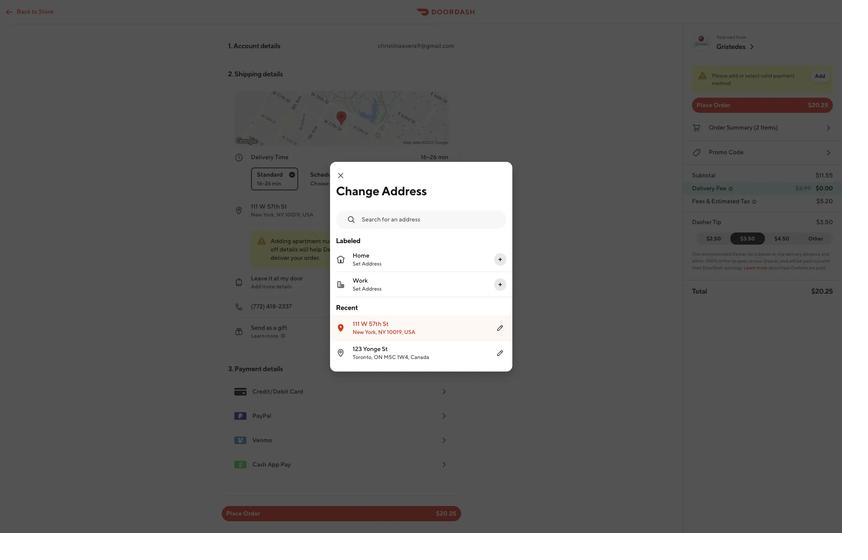 Task type: vqa. For each thing, say whether or not it's contained in the screenshot.
under to the left
no



Task type: locate. For each thing, give the bounding box(es) containing it.
none radio addresses
[[330, 247, 513, 272]]

st up 123 yonge st toronto, on m5c 1w4, canada
[[383, 320, 389, 327]]

set for home
[[353, 261, 361, 267]]

0 vertical spatial dasher
[[693, 219, 712, 226]]

2 vertical spatial and
[[781, 258, 789, 264]]

ny inside 111 w 57th st new york, ny 10019, usa
[[378, 329, 386, 335]]

your up learn more link
[[754, 258, 763, 264]]

canada
[[411, 354, 430, 360]]

york, inside 111 w 57th st new york, ny 10019, usa
[[365, 329, 377, 335]]

1 vertical spatial 16–26
[[257, 181, 271, 187]]

delivery
[[251, 154, 274, 161], [693, 185, 715, 192]]

0 vertical spatial a
[[330, 181, 333, 187]]

usa up "edit 123 yonge st from saved addresses" radio
[[404, 329, 416, 335]]

ny up adding
[[277, 212, 284, 218]]

1 vertical spatial ny
[[378, 329, 386, 335]]

add new payment method image for paypal
[[440, 412, 449, 421]]

usa inside 111 w 57th st new york,  ny 10019,  usa
[[303, 212, 314, 218]]

cash
[[253, 461, 267, 468]]

1 horizontal spatial delivery
[[693, 185, 715, 192]]

york, up yonge
[[365, 329, 377, 335]]

more down it
[[262, 284, 275, 290]]

1 vertical spatial address
[[362, 261, 382, 267]]

gristedes
[[717, 43, 746, 51]]

1 vertical spatial will
[[790, 258, 797, 264]]

add new payment method image
[[440, 387, 449, 396], [440, 412, 449, 421], [440, 436, 449, 445]]

ny up yonge
[[378, 329, 386, 335]]

0 vertical spatial more
[[757, 265, 768, 271]]

set for work
[[353, 286, 361, 292]]

ny for 111 w 57th st new york, ny 10019, usa
[[378, 329, 386, 335]]

1 vertical spatial add new payment method image
[[440, 412, 449, 421]]

deliver
[[271, 254, 290, 262]]

1 vertical spatial delivery
[[693, 185, 715, 192]]

details inside the leave it at my door add more details
[[276, 284, 292, 290]]

0 horizontal spatial york,
[[263, 212, 276, 218]]

1 horizontal spatial to
[[749, 258, 753, 264]]

none radio containing home
[[330, 247, 513, 272]]

1 vertical spatial new
[[353, 329, 364, 335]]

yonge
[[363, 345, 381, 353]]

learn inside button
[[251, 333, 265, 339]]

1 horizontal spatial w
[[361, 320, 368, 327]]

work set address
[[353, 277, 382, 292]]

ny for 111 w 57th st new york,  ny 10019,  usa
[[277, 212, 284, 218]]

1 vertical spatial add
[[251, 284, 261, 290]]

your
[[291, 254, 303, 262], [754, 258, 763, 264]]

111 inside 111 w 57th st new york,  ny 10019,  usa
[[251, 203, 258, 210]]

and
[[345, 238, 356, 245], [822, 251, 830, 257], [781, 258, 789, 264]]

0 vertical spatial usa
[[303, 212, 314, 218]]

1 vertical spatial st
[[383, 320, 389, 327]]

0 vertical spatial st
[[281, 203, 287, 210]]

details up "credit/debit"
[[263, 365, 283, 373]]

place order
[[697, 101, 731, 109], [226, 510, 260, 517]]

home
[[353, 252, 370, 259]]

york, inside 111 w 57th st new york,  ny 10019,  usa
[[263, 212, 276, 218]]

new inside 111 w 57th st new york,  ny 10019,  usa
[[251, 212, 262, 218]]

10019, for 111 w 57th st new york,  ny 10019,  usa
[[285, 212, 302, 218]]

1 vertical spatial dashers
[[792, 265, 808, 271]]

$2.50
[[707, 236, 722, 242]]

1 horizontal spatial add
[[815, 73, 826, 79]]

effort.
[[693, 258, 705, 264]]

of
[[719, 258, 723, 264]]

set
[[353, 261, 361, 267], [353, 286, 361, 292]]

0 vertical spatial york,
[[263, 212, 276, 218]]

0 vertical spatial 57th
[[267, 203, 280, 210]]

0 horizontal spatial 16–26 min
[[257, 181, 281, 187]]

and left drop
[[345, 238, 356, 245]]

0 horizontal spatial dashers
[[323, 246, 345, 253]]

st up m5c
[[382, 345, 388, 353]]

$20.25
[[809, 101, 829, 109], [812, 287, 834, 295], [436, 510, 457, 517]]

0 vertical spatial address
[[382, 183, 427, 198]]

0 horizontal spatial place
[[226, 510, 242, 517]]

57th up yonge
[[369, 320, 382, 327]]

0 horizontal spatial your
[[291, 254, 303, 262]]

none radio containing work
[[330, 272, 513, 297]]

1 vertical spatial tip
[[732, 258, 737, 264]]

1 vertical spatial 16–26 min
[[257, 181, 281, 187]]

10019, up 123 yonge st toronto, on m5c 1w4, canada
[[387, 329, 403, 335]]

new
[[251, 212, 262, 218], [353, 329, 364, 335]]

adding apartment number and drop off details will help dashers efficiently deliver your order. status
[[251, 231, 426, 268]]

status
[[693, 65, 834, 93]]

1 vertical spatial option group
[[330, 315, 513, 365]]

back to store link
[[0, 4, 58, 20]]

promo code
[[709, 149, 744, 156]]

pay
[[281, 461, 291, 468]]

$2.50 button
[[697, 233, 736, 245]]

1 vertical spatial to
[[749, 258, 753, 264]]

2 vertical spatial add new payment method image
[[440, 436, 449, 445]]

57th down standard
[[267, 203, 280, 210]]

promo code button
[[693, 147, 834, 159]]

a right as
[[274, 324, 277, 331]]

10019, up adding
[[285, 212, 302, 218]]

york, up adding
[[263, 212, 276, 218]]

111 w 57th st new york,  ny 10019,  usa
[[251, 203, 314, 218]]

0 vertical spatial 111
[[251, 203, 258, 210]]

at
[[274, 275, 279, 282]]

code
[[729, 149, 744, 156]]

st
[[281, 203, 287, 210], [383, 320, 389, 327], [382, 345, 388, 353]]

will down apartment
[[299, 246, 309, 253]]

details down adding
[[280, 246, 298, 253]]

and up learn more about how dashers are paid.
[[781, 258, 789, 264]]

1 horizontal spatial 16–26 min
[[421, 154, 449, 161]]

Other button
[[799, 233, 834, 245]]

add inside button
[[815, 73, 826, 79]]

add new payment method image for credit/debit card
[[440, 387, 449, 396]]

2. shipping
[[228, 70, 262, 78]]

home set address
[[353, 252, 382, 267]]

new inside 111 w 57th st new york, ny 10019, usa
[[353, 329, 364, 335]]

57th inside 111 w 57th st new york, ny 10019, usa
[[369, 320, 382, 327]]

w
[[259, 203, 266, 210], [361, 320, 368, 327]]

set inside the work set address
[[353, 286, 361, 292]]

details right 1. account
[[261, 42, 281, 50]]

to right back
[[32, 8, 37, 15]]

0 horizontal spatial and
[[345, 238, 356, 245]]

w inside 111 w 57th st new york,  ny 10019,  usa
[[259, 203, 266, 210]]

0 vertical spatial add
[[815, 73, 826, 79]]

w for 111 w 57th st new york, ny 10019, usa
[[361, 320, 368, 327]]

1 add new payment method image from the top
[[440, 387, 449, 396]]

option group
[[251, 162, 449, 190], [330, 315, 513, 365]]

2 set from the top
[[353, 286, 361, 292]]

tip
[[713, 219, 722, 226]]

dasher left the tip
[[693, 219, 712, 226]]

learn down goes
[[745, 265, 756, 271]]

w up the 123
[[361, 320, 368, 327]]

111 for 111 w 57th st new york, ny 10019, usa
[[353, 320, 360, 327]]

order inside button
[[709, 124, 726, 131]]

toronto,
[[353, 354, 373, 360]]

0 vertical spatial ny
[[277, 212, 284, 218]]

subtotal
[[693, 172, 716, 179]]

1 vertical spatial set
[[353, 286, 361, 292]]

set down home
[[353, 261, 361, 267]]

the
[[778, 251, 785, 257], [724, 258, 731, 264]]

ny inside 111 w 57th st new york,  ny 10019,  usa
[[277, 212, 284, 218]]

0 vertical spatial 10019,
[[285, 212, 302, 218]]

tip amount option group
[[697, 233, 834, 245]]

adding
[[271, 238, 291, 245]]

0 horizontal spatial 111
[[251, 203, 258, 210]]

10019, inside 111 w 57th st new york,  ny 10019,  usa
[[285, 212, 302, 218]]

1 horizontal spatial learn
[[745, 265, 756, 271]]

their
[[693, 265, 702, 271]]

leave it at my door add more details
[[251, 275, 303, 290]]

1 horizontal spatial new
[[353, 329, 364, 335]]

$3.50 button
[[731, 233, 765, 245]]

to right goes
[[749, 258, 753, 264]]

0 horizontal spatial will
[[299, 246, 309, 253]]

add
[[815, 73, 826, 79], [251, 284, 261, 290]]

add down leave
[[251, 284, 261, 290]]

1 horizontal spatial york,
[[365, 329, 377, 335]]

16–26 min
[[421, 154, 449, 161], [257, 181, 281, 187]]

0 vertical spatial order
[[714, 101, 731, 109]]

details right the '2. shipping'
[[263, 70, 283, 78]]

0 horizontal spatial add
[[251, 284, 261, 290]]

the right on
[[778, 251, 785, 257]]

$3.99
[[796, 185, 812, 192]]

option group containing standard
[[251, 162, 449, 190]]

57th for 111 w 57th st new york, ny 10019, usa
[[369, 320, 382, 327]]

gristedes link
[[717, 42, 757, 51]]

1 vertical spatial more
[[262, 284, 275, 290]]

delivery up standard
[[251, 154, 274, 161]]

a inside schedule for later choose a time
[[330, 181, 333, 187]]

doordash
[[703, 265, 724, 271]]

learn for learn more
[[251, 333, 265, 339]]

$3.50 up other in the right of the page
[[817, 219, 834, 226]]

1w4,
[[397, 354, 410, 360]]

None radio
[[251, 168, 298, 190]]

learn
[[745, 265, 756, 271], [251, 333, 265, 339]]

1 vertical spatial usa
[[404, 329, 416, 335]]

my
[[281, 275, 289, 282]]

will
[[299, 246, 309, 253], [790, 258, 797, 264]]

delivery for delivery time
[[251, 154, 274, 161]]

none radio "edit 123 yonge st from saved addresses"
[[330, 340, 513, 365]]

$3.50
[[817, 219, 834, 226], [741, 236, 756, 242]]

details down my
[[276, 284, 292, 290]]

1 horizontal spatial ny
[[378, 329, 386, 335]]

0 vertical spatial place
[[697, 101, 713, 109]]

address for home
[[362, 261, 382, 267]]

please
[[712, 73, 728, 79]]

dashers down "be"
[[792, 265, 808, 271]]

1 horizontal spatial 111
[[353, 320, 360, 327]]

1 horizontal spatial will
[[790, 258, 797, 264]]

0 vertical spatial 16–26
[[421, 154, 437, 161]]

the right of
[[724, 258, 731, 264]]

0 vertical spatial dashers
[[323, 246, 345, 253]]

venmo
[[253, 437, 272, 444]]

w inside 111 w 57th st new york, ny 10019, usa
[[361, 320, 368, 327]]

0 horizontal spatial tip
[[732, 258, 737, 264]]

time
[[275, 154, 289, 161]]

0 vertical spatial and
[[345, 238, 356, 245]]

st for 111 w 57th st new york,  ny 10019,  usa
[[281, 203, 287, 210]]

gift
[[278, 324, 287, 331]]

1 vertical spatial 57th
[[369, 320, 382, 327]]

st inside 111 w 57th st new york,  ny 10019,  usa
[[281, 203, 287, 210]]

0 vertical spatial set
[[353, 261, 361, 267]]

1 vertical spatial order
[[709, 124, 726, 131]]

1 vertical spatial 111
[[353, 320, 360, 327]]

1 horizontal spatial place order
[[697, 101, 731, 109]]

set inside home set address
[[353, 261, 361, 267]]

$4.50 button
[[761, 233, 800, 245]]

address for work
[[362, 286, 382, 292]]

10019, inside 111 w 57th st new york, ny 10019, usa
[[387, 329, 403, 335]]

based
[[759, 251, 771, 257]]

address
[[382, 183, 427, 198], [362, 261, 382, 267], [362, 286, 382, 292]]

1 horizontal spatial 16–26
[[421, 154, 437, 161]]

0 vertical spatial to
[[32, 8, 37, 15]]

address inside the work set address
[[362, 286, 382, 292]]

edit 111 w 57th st from saved addresses image
[[497, 325, 503, 331]]

0 vertical spatial $20.25
[[809, 101, 829, 109]]

will down delivery on the top of page
[[790, 258, 797, 264]]

57th inside 111 w 57th st new york,  ny 10019,  usa
[[267, 203, 280, 210]]

1 vertical spatial dasher
[[733, 251, 747, 257]]

1 set from the top
[[353, 261, 361, 267]]

1 horizontal spatial dasher
[[733, 251, 747, 257]]

1 horizontal spatial 10019,
[[387, 329, 403, 335]]

option group containing 111 w 57th st
[[330, 315, 513, 365]]

addresses image
[[497, 256, 503, 262]]

(772)
[[251, 303, 265, 310]]

0 horizontal spatial dasher
[[693, 219, 712, 226]]

address inside home set address
[[362, 261, 382, 267]]

dasher up goes
[[733, 251, 747, 257]]

and inside adding apartment number and drop off details will help dashers efficiently deliver your order.
[[345, 238, 356, 245]]

learn down send
[[251, 333, 265, 339]]

1 horizontal spatial a
[[330, 181, 333, 187]]

2 add new payment method image from the top
[[440, 412, 449, 421]]

usa for 111 w 57th st new york, ny 10019, usa
[[404, 329, 416, 335]]

paypal
[[253, 412, 272, 420]]

0 horizontal spatial w
[[259, 203, 266, 210]]

1 horizontal spatial your
[[754, 258, 763, 264]]

1 vertical spatial $3.50
[[741, 236, 756, 242]]

for
[[338, 171, 346, 178]]

a left time
[[330, 181, 333, 187]]

set down work
[[353, 286, 361, 292]]

more inside the learn more button
[[266, 333, 278, 339]]

0 vertical spatial tip
[[748, 251, 754, 257]]

None radio
[[304, 168, 376, 190], [330, 247, 513, 272], [330, 272, 513, 297], [330, 315, 513, 340], [330, 340, 513, 365], [304, 168, 376, 190]]

place
[[697, 101, 713, 109], [226, 510, 242, 517]]

2 vertical spatial address
[[362, 286, 382, 292]]

min inside option group
[[272, 181, 281, 187]]

none radio containing standard
[[251, 168, 298, 190]]

10019, for 111 w 57th st new york, ny 10019, usa
[[387, 329, 403, 335]]

new for 111 w 57th st new york,  ny 10019,  usa
[[251, 212, 262, 218]]

111 down recent
[[353, 320, 360, 327]]

menu
[[228, 380, 455, 477]]

close change address image
[[336, 171, 345, 180]]

delivery down "subtotal"
[[693, 185, 715, 192]]

your inside adding apartment number and drop off details will help dashers efficiently deliver your order.
[[291, 254, 303, 262]]

cart
[[728, 34, 736, 40]]

show menu image
[[234, 386, 246, 398]]

usa inside 111 w 57th st new york, ny 10019, usa
[[404, 329, 416, 335]]

0 horizontal spatial $3.50
[[741, 236, 756, 242]]

none radio edit 111 w 57th st from saved addresses
[[330, 315, 513, 340]]

tip
[[748, 251, 754, 257], [732, 258, 737, 264]]

2 vertical spatial more
[[266, 333, 278, 339]]

0 horizontal spatial new
[[251, 212, 262, 218]]

the
[[693, 251, 700, 257]]

0 vertical spatial option group
[[251, 162, 449, 190]]

tax
[[741, 198, 751, 205]]

0 vertical spatial new
[[251, 212, 262, 218]]

Search for an address text field
[[362, 215, 499, 224]]

your
[[717, 34, 727, 40]]

more down dasher,
[[757, 265, 768, 271]]

w down standard
[[259, 203, 266, 210]]

tip left is
[[748, 251, 754, 257]]

0 horizontal spatial 57th
[[267, 203, 280, 210]]

usa
[[303, 212, 314, 218], [404, 329, 416, 335]]

more down as
[[266, 333, 278, 339]]

york,
[[263, 212, 276, 218], [365, 329, 377, 335]]

0 vertical spatial min
[[438, 154, 449, 161]]

off
[[271, 246, 278, 253]]

none radio containing 123 yonge st
[[330, 340, 513, 365]]

1 vertical spatial place order
[[226, 510, 260, 517]]

learn more
[[251, 333, 278, 339]]

usa up apartment
[[303, 212, 314, 218]]

111 inside 111 w 57th st new york, ny 10019, usa
[[353, 320, 360, 327]]

2 vertical spatial st
[[382, 345, 388, 353]]

distance
[[804, 251, 821, 257]]

dashers down number
[[323, 246, 345, 253]]

none radio containing 111 w 57th st
[[330, 315, 513, 340]]

add right payment
[[815, 73, 826, 79]]

and up the with
[[822, 251, 830, 257]]

learn more link
[[745, 265, 768, 271]]

0 horizontal spatial 10019,
[[285, 212, 302, 218]]

16–26 min inside option
[[257, 181, 281, 187]]

1 vertical spatial place
[[226, 510, 242, 517]]

your left order.
[[291, 254, 303, 262]]

tip up earnings.
[[732, 258, 737, 264]]

st up adding
[[281, 203, 287, 210]]

st inside 111 w 57th st new york, ny 10019, usa
[[383, 320, 389, 327]]

1 horizontal spatial the
[[778, 251, 785, 257]]

3 add new payment method image from the top
[[440, 436, 449, 445]]

$3.50 up is
[[741, 236, 756, 242]]

1 horizontal spatial 57th
[[369, 320, 382, 327]]

0 horizontal spatial 16–26
[[257, 181, 271, 187]]

0 vertical spatial place order
[[697, 101, 731, 109]]

0 horizontal spatial learn
[[251, 333, 265, 339]]

earnings.
[[725, 265, 744, 271]]

111 down standard
[[251, 203, 258, 210]]



Task type: describe. For each thing, give the bounding box(es) containing it.
add
[[729, 73, 739, 79]]

schedule
[[311, 171, 337, 178]]

other
[[809, 236, 824, 242]]

from
[[737, 34, 747, 40]]

are
[[809, 265, 816, 271]]

1 horizontal spatial dashers
[[792, 265, 808, 271]]

$4.50
[[775, 236, 790, 242]]

add inside the leave it at my door add more details
[[251, 284, 261, 290]]

card
[[290, 388, 303, 395]]

learn for learn more about how dashers are paid.
[[745, 265, 756, 271]]

add button
[[811, 70, 831, 82]]

(772) 418-2337
[[251, 303, 292, 310]]

dasher,
[[764, 258, 780, 264]]

is
[[755, 251, 758, 257]]

status containing please add or select valid payment method
[[693, 65, 834, 93]]

labeled
[[336, 237, 361, 245]]

menu containing credit/debit card
[[228, 380, 455, 477]]

0 horizontal spatial a
[[274, 324, 277, 331]]

how
[[782, 265, 791, 271]]

1 vertical spatial $20.25
[[812, 287, 834, 295]]

1 horizontal spatial tip
[[748, 251, 754, 257]]

delivery for delivery
[[693, 185, 715, 192]]

door
[[290, 275, 303, 282]]

1 horizontal spatial place
[[697, 101, 713, 109]]

1 vertical spatial and
[[822, 251, 830, 257]]

store
[[39, 8, 53, 15]]

2 vertical spatial order
[[243, 510, 260, 517]]

york, for 111 w 57th st new york, ny 10019, usa
[[365, 329, 377, 335]]

0 horizontal spatial the
[[724, 258, 731, 264]]

order summary (2 items)
[[709, 124, 778, 131]]

change
[[336, 183, 380, 198]]

1 horizontal spatial and
[[781, 258, 789, 264]]

please add or select valid payment method
[[712, 73, 795, 86]]

1. account
[[228, 42, 259, 50]]

3. payment details
[[228, 365, 283, 373]]

credit/debit
[[253, 388, 289, 395]]

back
[[17, 8, 30, 15]]

your cart from
[[717, 34, 747, 40]]

goes
[[738, 258, 748, 264]]

be
[[797, 258, 803, 264]]

57th for 111 w 57th st new york,  ny 10019,  usa
[[267, 203, 280, 210]]

$11.55
[[816, 172, 834, 179]]

learn more button
[[251, 332, 286, 340]]

recommended
[[701, 251, 732, 257]]

2. shipping details
[[228, 70, 283, 78]]

send
[[251, 324, 265, 331]]

items)
[[761, 124, 778, 131]]

&
[[707, 198, 711, 205]]

send as a gift
[[251, 324, 287, 331]]

add new payment method image for venmo
[[440, 436, 449, 445]]

0 vertical spatial the
[[778, 251, 785, 257]]

leave
[[251, 275, 268, 282]]

promo
[[709, 149, 728, 156]]

estimated
[[712, 198, 740, 205]]

it
[[269, 275, 273, 282]]

0 horizontal spatial to
[[32, 8, 37, 15]]

111 w 57th st new york, ny 10019, usa
[[353, 320, 416, 335]]

help
[[310, 246, 322, 253]]

16–26 inside option
[[257, 181, 271, 187]]

drop
[[357, 238, 370, 245]]

order.
[[304, 254, 320, 262]]

york, for 111 w 57th st new york,  ny 10019,  usa
[[263, 212, 276, 218]]

dasher inside the recommended dasher tip is based on the delivery distance and effort. 100% of the tip goes to your dasher, and will be paid out with their doordash earnings.
[[733, 251, 747, 257]]

1 horizontal spatial $3.50
[[817, 219, 834, 226]]

fee
[[717, 185, 727, 192]]

cash app pay
[[253, 461, 291, 468]]

schedule for later choose a time
[[311, 171, 361, 187]]

st inside 123 yonge st toronto, on m5c 1w4, canada
[[382, 345, 388, 353]]

more for learn more
[[266, 333, 278, 339]]

later
[[348, 171, 361, 178]]

choose
[[311, 181, 329, 187]]

2337
[[279, 303, 292, 310]]

delivery time
[[251, 154, 289, 161]]

st for 111 w 57th st new york, ny 10019, usa
[[383, 320, 389, 327]]

usa for 111 w 57th st new york,  ny 10019,  usa
[[303, 212, 314, 218]]

fees
[[693, 198, 706, 205]]

about
[[769, 265, 781, 271]]

$0.00
[[816, 185, 834, 192]]

111 for 111 w 57th st new york,  ny 10019,  usa
[[251, 203, 258, 210]]

addresses image
[[497, 281, 503, 288]]

delivery
[[786, 251, 803, 257]]

credit/debit card
[[253, 388, 303, 395]]

to inside the recommended dasher tip is based on the delivery distance and effort. 100% of the tip goes to your dasher, and will be paid out with their doordash earnings.
[[749, 258, 753, 264]]

will inside the recommended dasher tip is based on the delivery distance and effort. 100% of the tip goes to your dasher, and will be paid out with their doordash earnings.
[[790, 258, 797, 264]]

fees & estimated
[[693, 198, 740, 205]]

0 vertical spatial 16–26 min
[[421, 154, 449, 161]]

$3.50 inside $3.50 button
[[741, 236, 756, 242]]

christinaovera9@gmail.com
[[378, 42, 455, 49]]

your inside the recommended dasher tip is based on the delivery distance and effort. 100% of the tip goes to your dasher, and will be paid out with their doordash earnings.
[[754, 258, 763, 264]]

standard
[[257, 171, 283, 178]]

more inside the leave it at my door add more details
[[262, 284, 275, 290]]

work
[[353, 277, 368, 284]]

summary
[[727, 124, 753, 131]]

app
[[268, 461, 280, 468]]

valid
[[761, 73, 773, 79]]

more for learn more about how dashers are paid.
[[757, 265, 768, 271]]

select
[[746, 73, 760, 79]]

m5c
[[384, 354, 396, 360]]

w for 111 w 57th st new york,  ny 10019,  usa
[[259, 203, 266, 210]]

2 vertical spatial $20.25
[[436, 510, 457, 517]]

123
[[353, 345, 362, 353]]

dashers inside adding apartment number and drop off details will help dashers efficiently deliver your order.
[[323, 246, 345, 253]]

time
[[334, 181, 345, 187]]

number
[[323, 238, 344, 245]]

on
[[374, 354, 383, 360]]

order summary (2 items) button
[[693, 122, 834, 134]]

none radio inside option group
[[251, 168, 298, 190]]

details for 2. shipping details
[[263, 70, 283, 78]]

back to store
[[17, 8, 53, 15]]

details inside adding apartment number and drop off details will help dashers efficiently deliver your order.
[[280, 246, 298, 253]]

payment
[[774, 73, 795, 79]]

new for 111 w 57th st new york, ny 10019, usa
[[353, 329, 364, 335]]

add new payment method image
[[440, 460, 449, 469]]

will inside adding apartment number and drop off details will help dashers efficiently deliver your order.
[[299, 246, 309, 253]]

adding apartment number and drop off details will help dashers efficiently deliver your order.
[[271, 238, 374, 262]]

(2
[[754, 124, 760, 131]]

paid
[[804, 258, 813, 264]]

dasher tip
[[693, 219, 722, 226]]

the recommended dasher tip is based on the delivery distance and effort. 100% of the tip goes to your dasher, and will be paid out with their doordash earnings.
[[693, 251, 831, 271]]

adding apartment number and drop off details will help dashers efficiently deliver your order. button
[[251, 231, 426, 268]]

edit 123 yonge st from saved addresses image
[[497, 350, 503, 356]]

details for 1. account details
[[261, 42, 281, 50]]

out
[[814, 258, 821, 264]]

as
[[266, 324, 272, 331]]

details for 3. payment details
[[263, 365, 283, 373]]

on
[[772, 251, 777, 257]]



